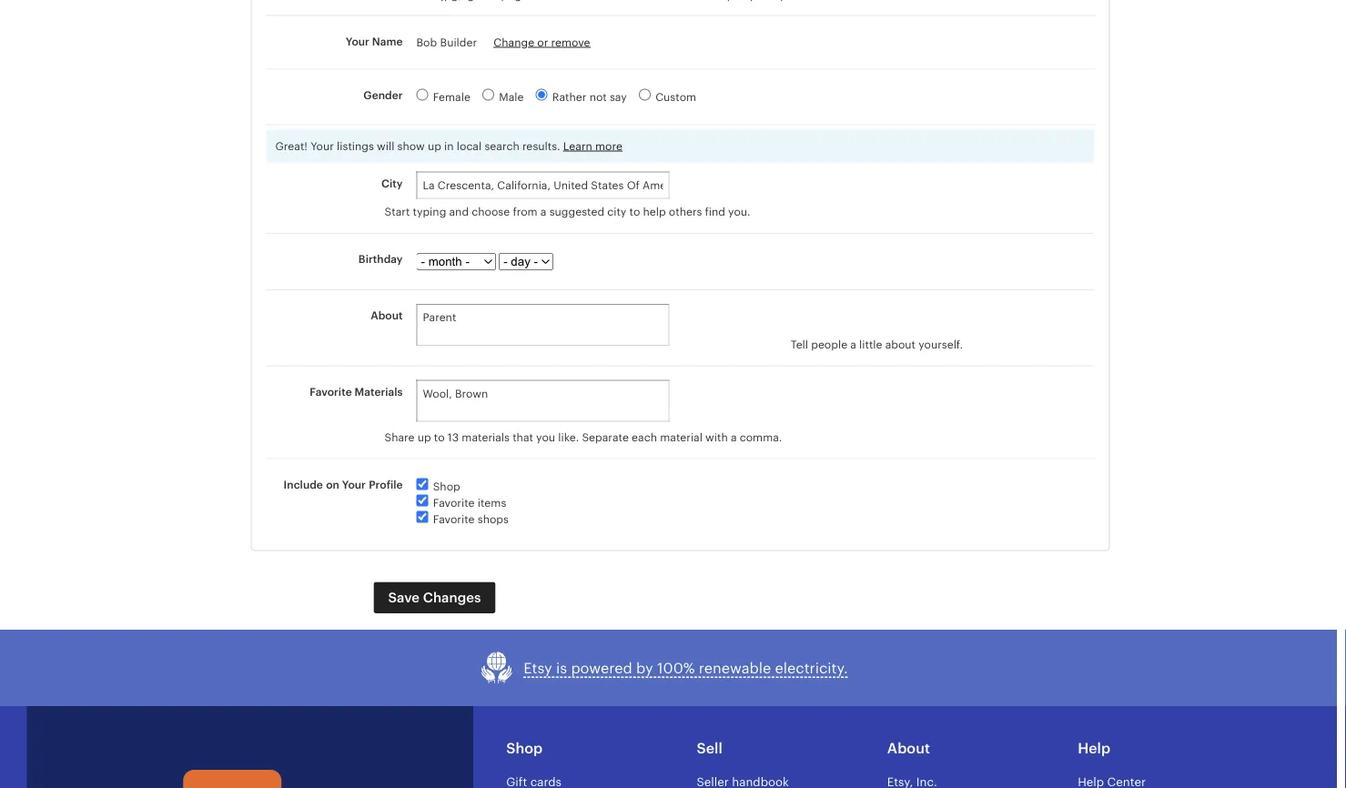 Task type: vqa. For each thing, say whether or not it's contained in the screenshot.
consistently
no



Task type: describe. For each thing, give the bounding box(es) containing it.
remove
[[551, 36, 590, 48]]

not
[[589, 91, 607, 103]]

favorite materials
[[310, 385, 403, 398]]

gender
[[363, 89, 403, 101]]

and
[[449, 206, 469, 218]]

female
[[433, 91, 470, 103]]

shops
[[478, 513, 509, 525]]

include on your profile
[[284, 478, 403, 490]]

yourself.
[[918, 338, 963, 350]]

custom
[[655, 91, 696, 103]]

Favorite items checkbox
[[416, 495, 428, 506]]

say
[[610, 91, 627, 103]]

1 vertical spatial your
[[310, 140, 334, 152]]

Rather not say radio
[[536, 89, 548, 101]]

each
[[632, 431, 657, 443]]

1 vertical spatial shop
[[506, 740, 543, 756]]

Favorite Materials text field
[[416, 380, 669, 422]]

by
[[636, 660, 653, 676]]

change or remove
[[494, 36, 590, 48]]

favorite for favorite materials
[[310, 385, 352, 398]]

share up to 13 materials that you like. separate each material with a comma.
[[385, 431, 782, 443]]

city
[[381, 177, 403, 189]]

that
[[513, 431, 533, 443]]

about
[[885, 338, 916, 350]]

13
[[448, 431, 459, 443]]

more
[[595, 140, 622, 152]]

people
[[811, 338, 847, 350]]

others
[[669, 206, 702, 218]]

100%
[[657, 660, 695, 676]]

your profile
[[342, 478, 403, 490]]

local
[[457, 140, 482, 152]]

your name
[[346, 35, 403, 48]]

etsy is powered by 100% renewable electricity. button
[[480, 652, 848, 684]]

0 vertical spatial about
[[371, 310, 403, 322]]

your inside "group"
[[346, 35, 369, 48]]

learn more link
[[563, 140, 622, 152]]

typing
[[413, 206, 446, 218]]

1 vertical spatial up
[[417, 431, 431, 443]]

start typing and choose from a suggested city to help others find you.
[[385, 206, 750, 218]]

City text field
[[416, 172, 669, 199]]

Female radio
[[416, 89, 428, 101]]

suggested
[[549, 206, 604, 218]]

change
[[494, 36, 534, 48]]

choose
[[472, 206, 510, 218]]

rather
[[552, 91, 587, 103]]

great!
[[275, 140, 308, 152]]

tell people a little about yourself.
[[791, 338, 963, 350]]



Task type: locate. For each thing, give the bounding box(es) containing it.
1 vertical spatial a
[[850, 338, 856, 350]]

Male radio
[[482, 89, 494, 101]]

listings
[[337, 140, 374, 152]]

1 horizontal spatial to
[[629, 206, 640, 218]]

shop right shop checkbox
[[433, 480, 460, 492]]

materials
[[355, 385, 403, 398]]

help
[[1078, 740, 1110, 756]]

0 vertical spatial your
[[346, 35, 369, 48]]

0 horizontal spatial to
[[434, 431, 445, 443]]

Custom radio
[[639, 89, 651, 101]]

favorite down favorite items
[[433, 513, 475, 525]]

or
[[537, 36, 548, 48]]

favorite items
[[433, 496, 506, 509]]

0 horizontal spatial a
[[540, 206, 546, 218]]

change or remove link
[[494, 36, 590, 48]]

you.
[[728, 206, 750, 218]]

2 vertical spatial favorite
[[433, 513, 475, 525]]

1 horizontal spatial shop
[[506, 740, 543, 756]]

to left 13
[[434, 431, 445, 443]]

your right great!
[[310, 140, 334, 152]]

name
[[372, 35, 403, 48]]

gender group
[[266, 70, 1094, 124]]

will
[[377, 140, 394, 152]]

1 vertical spatial about
[[887, 740, 930, 756]]

include on
[[284, 478, 339, 490]]

Favorite shops checkbox
[[416, 511, 428, 523]]

Shop checkbox
[[416, 478, 428, 490]]

in
[[444, 140, 454, 152]]

0 horizontal spatial about
[[371, 310, 403, 322]]

favorite for favorite items
[[433, 496, 475, 509]]

materials
[[462, 431, 510, 443]]

favorite left materials
[[310, 385, 352, 398]]

birthday
[[358, 253, 403, 265]]

material
[[660, 431, 703, 443]]

2 horizontal spatial a
[[850, 338, 856, 350]]

1 horizontal spatial a
[[731, 431, 737, 443]]

from
[[513, 206, 538, 218]]

favorite
[[310, 385, 352, 398], [433, 496, 475, 509], [433, 513, 475, 525]]

None submit
[[374, 582, 496, 613]]

comma.
[[740, 431, 782, 443]]

start
[[385, 206, 410, 218]]

0 vertical spatial a
[[540, 206, 546, 218]]

up left "in"
[[428, 140, 441, 152]]

1 vertical spatial favorite
[[433, 496, 475, 509]]

find
[[705, 206, 725, 218]]

search
[[485, 140, 519, 152]]

tell
[[791, 338, 808, 350]]

sell
[[697, 740, 722, 756]]

etsy
[[524, 660, 552, 676]]

1 horizontal spatial your
[[346, 35, 369, 48]]

0 vertical spatial to
[[629, 206, 640, 218]]

2 vertical spatial a
[[731, 431, 737, 443]]

help
[[643, 206, 666, 218]]

little
[[859, 338, 882, 350]]

electricity.
[[775, 660, 848, 676]]

1 vertical spatial to
[[434, 431, 445, 443]]

rather not say
[[552, 91, 627, 103]]

male
[[499, 91, 524, 103]]

like.
[[558, 431, 579, 443]]

your left name
[[346, 35, 369, 48]]

renewable
[[699, 660, 771, 676]]

learn
[[563, 140, 592, 152]]

results.
[[522, 140, 560, 152]]

city
[[607, 206, 626, 218]]

to right city
[[629, 206, 640, 218]]

1 horizontal spatial about
[[887, 740, 930, 756]]

a right with
[[731, 431, 737, 443]]

about
[[371, 310, 403, 322], [887, 740, 930, 756]]

shop inside include on your profile group
[[433, 480, 460, 492]]

your
[[346, 35, 369, 48], [310, 140, 334, 152]]

is
[[556, 660, 567, 676]]

0 vertical spatial shop
[[433, 480, 460, 492]]

shop
[[433, 480, 460, 492], [506, 740, 543, 756]]

separate
[[582, 431, 629, 443]]

favorite shops
[[433, 513, 509, 525]]

a
[[540, 206, 546, 218], [850, 338, 856, 350], [731, 431, 737, 443]]

share
[[385, 431, 415, 443]]

your name group
[[266, 16, 1094, 69]]

0 vertical spatial favorite
[[310, 385, 352, 398]]

favorite for favorite shops
[[433, 513, 475, 525]]

0 horizontal spatial shop
[[433, 480, 460, 492]]

powered
[[571, 660, 632, 676]]

bob builder
[[416, 36, 480, 48]]

with
[[705, 431, 728, 443]]

a left little
[[850, 338, 856, 350]]

up right 'share'
[[417, 431, 431, 443]]

you
[[536, 431, 555, 443]]

etsy is powered by 100% renewable electricity.
[[524, 660, 848, 676]]

great! your listings will show up in local search results. learn more
[[275, 140, 622, 152]]

up
[[428, 140, 441, 152], [417, 431, 431, 443]]

favorite up favorite shops
[[433, 496, 475, 509]]

0 vertical spatial up
[[428, 140, 441, 152]]

a right from
[[540, 206, 546, 218]]

items
[[478, 496, 506, 509]]

0 horizontal spatial your
[[310, 140, 334, 152]]

shop down etsy
[[506, 740, 543, 756]]

show
[[397, 140, 425, 152]]

About text field
[[416, 304, 669, 346]]

birthday group
[[266, 234, 1094, 276]]

include on your profile group
[[266, 459, 1094, 541]]

to
[[629, 206, 640, 218], [434, 431, 445, 443]]



